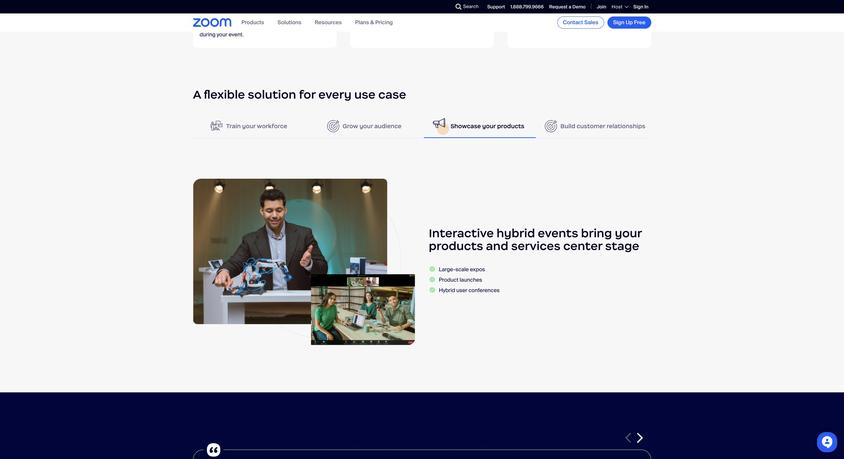 Task type: locate. For each thing, give the bounding box(es) containing it.
arrow hitting bullseye image inside the grow your audience button
[[327, 120, 339, 133]]

plans & pricing link
[[355, 19, 393, 26]]

support link
[[487, 4, 505, 10]]

your right bring
[[615, 226, 642, 241]]

support
[[487, 4, 505, 10]]

library
[[379, 18, 394, 25]]

large-
[[439, 266, 456, 273]]

a
[[569, 4, 571, 10], [396, 12, 399, 19], [451, 12, 454, 19]]

None search field
[[431, 1, 457, 12]]

1 vertical spatial events
[[538, 226, 578, 241]]

1 horizontal spatial products
[[497, 123, 525, 130]]

product launches
[[439, 277, 482, 284]]

1 vertical spatial sign
[[613, 19, 625, 26]]

large-scale expos
[[439, 266, 485, 273]]

your right grow
[[360, 123, 373, 130]]

search image
[[456, 4, 462, 10], [456, 4, 462, 10]]

0 vertical spatial sign
[[634, 4, 643, 10]]

ticket,
[[305, 18, 320, 25]]

0 vertical spatial events
[[514, 18, 531, 25]]

user
[[456, 287, 467, 294]]

hybrid
[[497, 226, 535, 241]]

products
[[497, 123, 525, 130], [429, 239, 483, 254]]

1 horizontal spatial with
[[532, 18, 542, 25]]

2 arrow hitting bullseye image from the left
[[545, 120, 557, 133]]

arrow hitting bullseye image left grow
[[327, 120, 339, 133]]

man displaying robotic arm image
[[193, 179, 415, 346]]

your left event.
[[217, 31, 227, 38]]

interactive hybrid events bring your products and services center stage
[[429, 226, 642, 254]]

grow your audience
[[343, 123, 402, 130]]

flexible
[[204, 87, 245, 102]]

audience
[[374, 123, 402, 130]]

2 horizontal spatial a
[[569, 4, 571, 10]]

solutions button
[[278, 19, 301, 26]]

pricing
[[375, 19, 393, 26]]

showcase
[[451, 123, 481, 130]]

event.
[[229, 31, 244, 38]]

events inside interactive hybrid events bring your products and services center stage
[[538, 226, 578, 241]]

demand
[[357, 18, 378, 25]]

0 horizontal spatial arrow hitting bullseye image
[[327, 120, 339, 133]]

feature
[[269, 12, 287, 19]]

customer
[[577, 123, 605, 130]]

your inside button
[[482, 123, 496, 130]]

stage
[[605, 239, 639, 254]]

revenue
[[300, 25, 320, 32]]

1 arrow hitting bullseye image from the left
[[327, 120, 339, 133]]

1 vertical spatial products
[[429, 239, 483, 254]]

products inside showcase your products button
[[497, 123, 525, 130]]

events
[[226, 12, 243, 19]]

logos.
[[602, 18, 617, 25]]

your right 'showcase'
[[482, 123, 496, 130]]

zoom
[[210, 12, 225, 19]]

1 horizontal spatial events
[[538, 226, 578, 241]]

build customer relationships button
[[539, 115, 651, 138]]

sponsorship
[[241, 18, 271, 25]]

arrow hitting bullseye image left build
[[545, 120, 557, 133]]

1 horizontal spatial a
[[451, 12, 454, 19]]

privileges
[[223, 25, 246, 32]]

1.888.799.9666
[[511, 4, 544, 10]]

the
[[390, 25, 398, 32]]

center
[[563, 239, 603, 254]]

products button
[[241, 19, 264, 26]]

includes
[[288, 12, 309, 19]]

event inside enhanced event branding customize your registration page, event lobby and events with your brand's colors and logos.
[[599, 12, 612, 19]]

a left longer
[[396, 12, 399, 19]]

you
[[266, 25, 275, 32]]

sign in
[[634, 4, 649, 10]]

0 horizontal spatial products
[[429, 239, 483, 254]]

host button
[[612, 4, 628, 10]]

event down join 'link'
[[599, 12, 612, 19]]

brand's
[[555, 18, 574, 25]]

2 horizontal spatial event
[[599, 12, 612, 19]]

contact
[[563, 19, 583, 26]]

your
[[369, 12, 380, 19], [542, 12, 553, 19], [462, 18, 473, 25], [543, 18, 554, 25], [217, 31, 227, 38], [242, 123, 256, 130], [360, 123, 373, 130], [482, 123, 496, 130], [615, 226, 642, 241]]

zoom logo image
[[193, 18, 231, 27]]

1.888.799.9666 link
[[511, 4, 544, 10]]

event right the at the top of the page
[[399, 25, 413, 32]]

with right life
[[439, 12, 450, 19]]

hybrid user conferences
[[439, 287, 500, 294]]

arrow hitting bullseye image inside the build customer relationships button
[[545, 120, 557, 133]]

tiers,
[[273, 18, 285, 25]]

expos
[[470, 266, 485, 273]]

1 horizontal spatial arrow hitting bullseye image
[[545, 120, 557, 133]]

help
[[254, 25, 265, 32]]

arrow hitting bullseye image
[[327, 120, 339, 133], [545, 120, 557, 133]]

during
[[200, 31, 216, 38]]

closes.
[[414, 25, 432, 32]]

resources
[[315, 19, 342, 26]]

build
[[561, 123, 575, 130]]

arrow hitting bullseye image for build
[[545, 120, 557, 133]]

conferences
[[469, 287, 500, 294]]

event
[[381, 12, 395, 19], [599, 12, 612, 19], [399, 25, 413, 32]]

scale
[[456, 266, 469, 273]]

a left video-
[[451, 12, 454, 19]]

for
[[299, 87, 316, 102]]

a up registration
[[569, 4, 571, 10]]

sign left in
[[634, 4, 643, 10]]

your inside interactive hybrid events bring your products and services center stage
[[615, 226, 642, 241]]

with down enhanced
[[532, 18, 542, 25]]

0 horizontal spatial sign
[[613, 19, 625, 26]]

sign left up
[[613, 19, 625, 26]]

plans
[[355, 19, 369, 26]]

up
[[626, 19, 633, 26]]

1 horizontal spatial event
[[399, 25, 413, 32]]

0 vertical spatial products
[[497, 123, 525, 130]]

content
[[357, 25, 376, 32]]

your inside the zoom events sponsors feature includes branding, logos, sponsorship tiers, special ticket, and chat privileges to help you generate revenue during your event.
[[217, 31, 227, 38]]

and
[[628, 12, 638, 19], [592, 18, 601, 25], [200, 25, 209, 32], [486, 239, 508, 254]]

launches
[[460, 277, 482, 284]]

events
[[514, 18, 531, 25], [538, 226, 578, 241]]

0 horizontal spatial with
[[439, 12, 450, 19]]

1 horizontal spatial sign
[[634, 4, 643, 10]]

page,
[[584, 12, 597, 19]]

with inside give your event a longer shelf life with a video-on- demand library that lets attendees access your content after the event closes.
[[439, 12, 450, 19]]

chat
[[210, 25, 221, 32]]

life
[[431, 12, 438, 19]]

showcase your products
[[451, 123, 525, 130]]

host
[[612, 4, 623, 10]]

after
[[377, 25, 389, 32]]

sign
[[634, 4, 643, 10], [613, 19, 625, 26]]

0 horizontal spatial events
[[514, 18, 531, 25]]

customize
[[514, 12, 541, 19]]

event up pricing
[[381, 12, 395, 19]]

your up plans & pricing
[[369, 12, 380, 19]]

branding,
[[200, 18, 223, 25]]



Task type: vqa. For each thing, say whether or not it's contained in the screenshot.
the allowed
no



Task type: describe. For each thing, give the bounding box(es) containing it.
request a demo
[[549, 4, 586, 10]]

sales
[[584, 19, 598, 26]]

services
[[511, 239, 561, 254]]

bring
[[581, 226, 612, 241]]

sign up free link
[[608, 17, 651, 29]]

resources button
[[315, 19, 342, 26]]

demo
[[573, 4, 586, 10]]

generate
[[276, 25, 298, 32]]

interactive
[[429, 226, 494, 241]]

plans & pricing
[[355, 19, 393, 26]]

join
[[597, 4, 606, 10]]

to
[[248, 25, 253, 32]]

special
[[286, 18, 304, 25]]

search
[[463, 3, 479, 9]]

lobby
[[614, 12, 627, 19]]

case
[[378, 87, 406, 102]]

request
[[549, 4, 568, 10]]

products
[[241, 19, 264, 26]]

enhanced event branding customize your registration page, event lobby and events with your brand's colors and logos.
[[514, 0, 638, 25]]

your right access
[[462, 18, 473, 25]]

a
[[193, 87, 201, 102]]

longer
[[401, 12, 416, 19]]

events inside enhanced event branding customize your registration page, event lobby and events with your brand's colors and logos.
[[514, 18, 531, 25]]

with inside enhanced event branding customize your registration page, event lobby and events with your brand's colors and logos.
[[532, 18, 542, 25]]

enhanced
[[514, 0, 551, 9]]

arrow hitting bullseye image for grow
[[327, 120, 339, 133]]

megaphone image
[[433, 118, 445, 129]]

&
[[370, 19, 374, 26]]

sponsors
[[244, 12, 268, 19]]

relationships
[[607, 123, 645, 130]]

in
[[645, 4, 649, 10]]

access
[[443, 18, 461, 25]]

train your workforce button
[[193, 115, 305, 138]]

join link
[[597, 4, 606, 10]]

person holding a flag image
[[211, 120, 223, 131]]

that
[[395, 18, 405, 25]]

and inside the zoom events sponsors feature includes branding, logos, sponsorship tiers, special ticket, and chat privileges to help you generate revenue during your event.
[[200, 25, 209, 32]]

and inside interactive hybrid events bring your products and services center stage
[[486, 239, 508, 254]]

on-
[[471, 12, 479, 19]]

train
[[226, 123, 241, 130]]

sign up free
[[613, 19, 646, 26]]

solution
[[248, 87, 296, 102]]

next slide image
[[637, 434, 643, 444]]

sign for sign in
[[634, 4, 643, 10]]

sign for sign up free
[[613, 19, 625, 26]]

the zoom events sponsors feature includes branding, logos, sponsorship tiers, special ticket, and chat privileges to help you generate revenue during your event.
[[200, 12, 320, 38]]

colors
[[575, 18, 590, 25]]

video-
[[455, 12, 471, 19]]

0 horizontal spatial event
[[381, 12, 395, 19]]

build customer relationships
[[561, 123, 645, 130]]

solutions
[[278, 19, 301, 26]]

give your event a longer shelf life with a video-on- demand library that lets attendees access your content after the event closes.
[[357, 12, 479, 32]]

product
[[439, 277, 458, 284]]

give
[[357, 12, 368, 19]]

your down request
[[542, 12, 553, 19]]

a flexible solution for every use case
[[193, 87, 406, 102]]

lets
[[406, 18, 415, 25]]

contact sales link
[[557, 17, 604, 29]]

branding
[[576, 0, 610, 9]]

every
[[318, 87, 352, 102]]

request a demo link
[[549, 4, 586, 10]]

products inside interactive hybrid events bring your products and services center stage
[[429, 239, 483, 254]]

testimonial icon image
[[203, 441, 224, 460]]

hybrid
[[439, 287, 455, 294]]

workforce
[[257, 123, 287, 130]]

grow
[[343, 123, 358, 130]]

the
[[200, 12, 209, 19]]

tabs tab list
[[193, 115, 651, 139]]

your right train
[[242, 123, 256, 130]]

use
[[354, 87, 376, 102]]

registration
[[554, 12, 582, 19]]

0 horizontal spatial a
[[396, 12, 399, 19]]

attendees
[[416, 18, 442, 25]]

your left brand's
[[543, 18, 554, 25]]

shelf
[[418, 12, 430, 19]]

showcase your products button
[[424, 115, 536, 138]]



